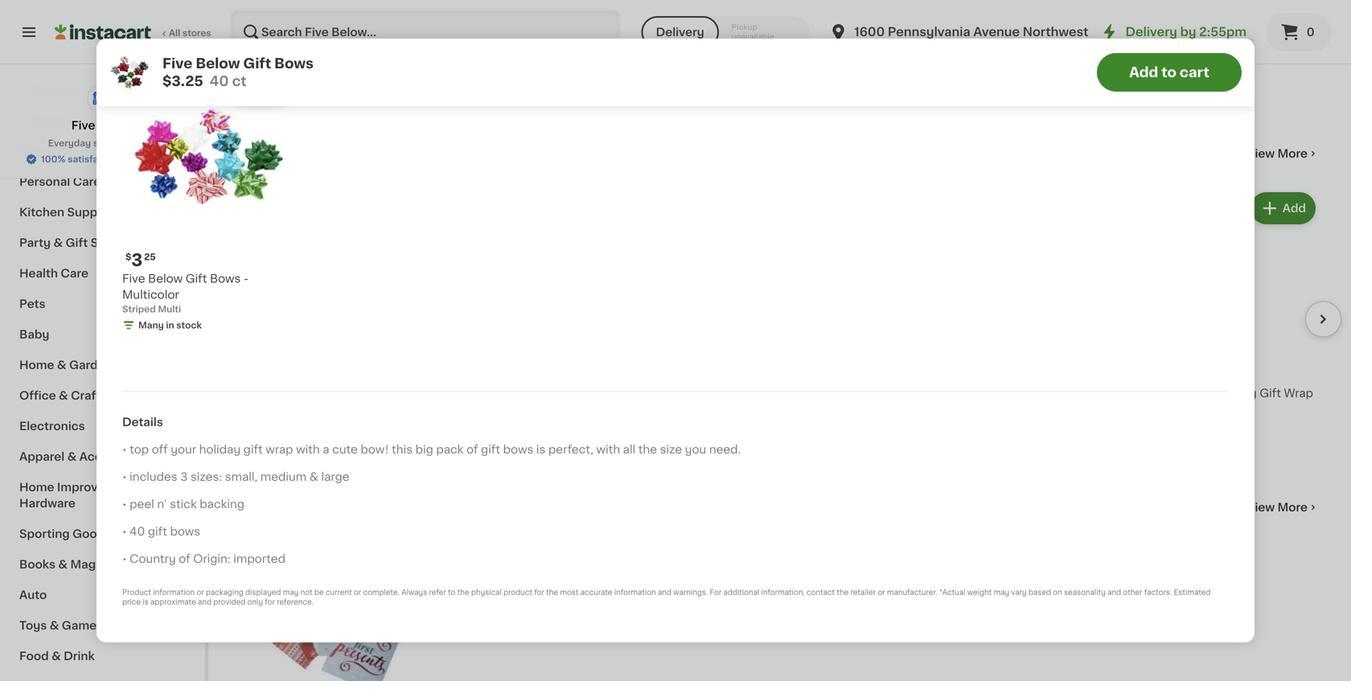Task type: locate. For each thing, give the bounding box(es) containing it.
0 horizontal spatial with
[[296, 444, 320, 456]]

red down "items"
[[241, 66, 260, 74]]

$ up "items"
[[245, 13, 251, 22]]

4 up five below j monogram stocking - cream
[[432, 12, 444, 29]]

1 horizontal spatial holiday
[[1214, 388, 1257, 399]]

2 • from the top
[[122, 472, 127, 483]]

1 vertical spatial care
[[61, 268, 88, 279]]

product group inside item carousel region
[[1151, 189, 1320, 414]]

games right five below logo
[[131, 84, 172, 96]]

0 horizontal spatial monogram
[[497, 34, 558, 45]]

five for five below
[[71, 120, 95, 131]]

factors.
[[1145, 590, 1173, 597]]

faux left buffalo
[[850, 34, 877, 45]]

1 horizontal spatial delivery
[[1126, 26, 1178, 38]]

holiday inside five below holiday gift wrap 'button'
[[1214, 388, 1257, 399]]

bows inside five below gift bows $3.25 40 ct
[[275, 57, 314, 70]]

gift right 'size'
[[1079, 404, 1100, 415]]

40 down "peel"
[[130, 526, 145, 538]]

s right by
[[1214, 34, 1221, 45]]

1 vertical spatial for
[[265, 599, 275, 606]]

1600 pennsylvania avenue northwest button
[[829, 10, 1089, 55]]

$ inside $ 3 25
[[126, 253, 131, 262]]

1 horizontal spatial monogram
[[668, 34, 730, 45]]

home up hardware
[[19, 482, 54, 493]]

five inside 'button'
[[1151, 388, 1174, 399]]

gift down n'
[[148, 526, 167, 538]]

to left "cart"
[[1162, 66, 1177, 79]]

• left includes
[[122, 472, 127, 483]]

gift left tissue
[[487, 388, 508, 399]]

home inside home improvement & hardware
[[19, 482, 54, 493]]

3 left the sizes:
[[180, 472, 188, 483]]

0 vertical spatial wrap
[[338, 145, 385, 162]]

faux right avenue
[[1032, 34, 1059, 45]]

christmas toys & games link
[[10, 75, 196, 105]]

five inside five below gift bows - multicolor striped multi
[[122, 273, 145, 284]]

0 horizontal spatial delivery
[[656, 27, 705, 38]]

stocking
[[1082, 34, 1132, 45], [302, 50, 352, 61], [423, 50, 473, 61], [605, 50, 655, 61], [818, 50, 867, 61], [1151, 50, 1200, 61]]

stocking inside $ 4 five below faux fur buffalo plaid stocking - black
[[818, 50, 867, 61]]

five inside five below j monogram stocking - cream
[[423, 34, 446, 45]]

everyday store prices
[[48, 139, 147, 148]]

is down product
[[143, 599, 149, 606]]

avenue
[[974, 26, 1020, 38]]

1 horizontal spatial 40
[[210, 74, 229, 88]]

home & garden link
[[10, 350, 196, 381]]

five for five below j monogram stocking - cream
[[423, 34, 446, 45]]

only
[[247, 599, 263, 606]]

$ up plaid
[[790, 13, 796, 22]]

0 horizontal spatial faux
[[850, 34, 877, 45]]

4 right "items"
[[251, 12, 263, 29]]

1 vertical spatial view more link
[[1248, 500, 1320, 516]]

4 • from the top
[[122, 526, 127, 538]]

0 horizontal spatial s
[[1151, 66, 1157, 74]]

party
[[19, 237, 51, 249]]

warnings.
[[674, 590, 708, 597]]

delivery inside button
[[656, 27, 705, 38]]

gift up stock
[[186, 273, 207, 284]]

kitchen
[[19, 207, 64, 218]]

cream inside five below j monogram stocking - cream
[[484, 50, 521, 61]]

christmas inside five below christmas assorted shirt size gift boxes - merry
[[1032, 388, 1090, 399]]

contact
[[807, 590, 835, 597]]

view more link for christmas wrap & accessories
[[1248, 146, 1320, 162]]

christmas toys & games
[[29, 84, 172, 96]]

books & magazines link
[[10, 550, 196, 580]]

red down knit
[[363, 50, 385, 61]]

0 vertical spatial care
[[73, 176, 101, 187]]

• includes 3 sizes: small, medium & large
[[122, 472, 350, 483]]

gift left wrapping
[[787, 404, 808, 415]]

6 4 from the left
[[1160, 12, 1172, 29]]

you
[[685, 444, 707, 456]]

2 or from the left
[[354, 590, 361, 597]]

add inside item carousel region
[[1283, 203, 1307, 214]]

or right retailer
[[878, 590, 886, 597]]

0 vertical spatial is
[[537, 444, 546, 456]]

00 up five below cable knit christmas stocking - red red
[[264, 13, 277, 22]]

1 vertical spatial to
[[448, 590, 456, 597]]

1 horizontal spatial may
[[994, 590, 1010, 597]]

1 vertical spatial accessories
[[79, 451, 151, 463]]

shirt
[[1023, 404, 1050, 415]]

related
[[122, 26, 192, 43]]

sporting
[[19, 529, 70, 540]]

below inside five below gift bows - multicolor striped multi
[[148, 273, 183, 284]]

monogram for 4
[[668, 34, 730, 45]]

3 cream from the left
[[977, 50, 1014, 61]]

cream
[[484, 50, 521, 61], [666, 50, 703, 61], [977, 50, 1014, 61], [1211, 50, 1249, 61]]

product
[[122, 590, 151, 597]]

delivery for delivery by 2:55pm
[[1126, 26, 1178, 38]]

faux
[[850, 34, 877, 45], [1032, 34, 1059, 45]]

1 or from the left
[[197, 590, 204, 597]]

2 vertical spatial red
[[558, 388, 581, 399]]

$ left delivery button
[[608, 13, 614, 22]]

5 • from the top
[[122, 554, 127, 565]]

5 4 from the left
[[978, 12, 990, 29]]

0 vertical spatial view more link
[[1248, 146, 1320, 162]]

1 vertical spatial more
[[1278, 502, 1308, 513]]

$ 4 00 up five below j monogram stocking - cream
[[426, 12, 459, 29]]

1 may from the left
[[283, 590, 299, 597]]

five inside five below christmas assorted shirt size gift boxes - merry
[[969, 388, 992, 399]]

monogram left the 0
[[1224, 34, 1286, 45]]

details
[[122, 417, 163, 428]]

& inside five below gift tissue - red & green
[[423, 404, 432, 415]]

not
[[301, 590, 313, 597]]

00 for five below j monogram stocking - cream
[[446, 13, 459, 22]]

1 horizontal spatial for
[[535, 590, 545, 597]]

0 vertical spatial s
[[1214, 34, 1221, 45]]

1 fur from the left
[[880, 34, 898, 45]]

& inside 'link'
[[67, 451, 77, 463]]

2 cream from the left
[[666, 50, 703, 61]]

1 horizontal spatial of
[[467, 444, 478, 456]]

fur right avenue
[[1062, 34, 1080, 45]]

1 horizontal spatial gift
[[244, 444, 263, 456]]

$ left 25
[[126, 253, 131, 262]]

five below cable knit christmas stocking - red red
[[241, 34, 385, 74]]

• for • top off your holiday gift wrap with a cute bow! this big pack of gift bows is perfect, with all the size you need.
[[122, 444, 127, 456]]

home for home & garden
[[19, 360, 54, 371]]

cream down avenue
[[977, 50, 1014, 61]]

stick
[[347, 388, 376, 399]]

always
[[402, 590, 427, 597]]

stocking inside $ 4 five below monogram m stocking - cream
[[605, 50, 655, 61]]

games up drink
[[62, 620, 103, 632]]

1 vertical spatial games
[[62, 620, 103, 632]]

gift inside five below holiday stripes gift wrapping paper
[[787, 404, 808, 415]]

0 horizontal spatial 40
[[130, 526, 145, 538]]

cream down j
[[484, 50, 521, 61]]

0 vertical spatial toys
[[90, 84, 116, 96]]

holiday up paper
[[850, 388, 894, 399]]

0 vertical spatial add
[[1130, 66, 1159, 79]]

1 vertical spatial home
[[19, 482, 54, 493]]

delivery left m
[[656, 27, 705, 38]]

accurate
[[581, 590, 613, 597]]

0 horizontal spatial $ 4 00
[[245, 12, 277, 29]]

bows inside five below gift bows - multicolor striped multi
[[210, 273, 241, 284]]

0 horizontal spatial 00
[[264, 13, 277, 22]]

for right product
[[535, 590, 545, 597]]

fur inside $ 4 five below faux fur buffalo plaid stocking - black
[[880, 34, 898, 45]]

0 vertical spatial supplies
[[67, 207, 117, 218]]

christmas cards
[[241, 499, 391, 516]]

gift inside five below gift tissue - red & green
[[487, 388, 508, 399]]

-
[[355, 50, 360, 61], [476, 50, 481, 61], [658, 50, 663, 61], [870, 50, 875, 61], [969, 50, 974, 61], [1203, 50, 1208, 61], [244, 273, 249, 284], [550, 388, 555, 399], [1006, 420, 1011, 431]]

to inside button
[[1162, 66, 1177, 79]]

supplies inside party & gift supplies link
[[91, 237, 141, 249]]

care for health care
[[61, 268, 88, 279]]

1 view from the top
[[1248, 148, 1275, 159]]

information
[[153, 590, 195, 597], [615, 590, 656, 597]]

five inside five below gift tissue - red & green
[[423, 388, 446, 399]]

• for • includes 3 sizes: small, medium & large
[[122, 472, 127, 483]]

below inside five below gift bows $3.25 40 ct
[[196, 57, 240, 70]]

gifts right top
[[53, 54, 80, 65]]

monogram right j
[[497, 34, 558, 45]]

view
[[1248, 148, 1275, 159], [1248, 502, 1275, 513]]

more for christmas cards
[[1278, 502, 1308, 513]]

view more for christmas cards
[[1248, 502, 1308, 513]]

northwest
[[1023, 26, 1089, 38]]

cream inside 4 five below faux fur stocking - cream
[[977, 50, 1014, 61]]

• for • peel n' stick backing
[[122, 499, 127, 510]]

4 cream from the left
[[1211, 50, 1249, 61]]

0 horizontal spatial for
[[265, 599, 275, 606]]

care for personal care
[[73, 176, 101, 187]]

more
[[1278, 148, 1308, 159], [1278, 502, 1308, 513]]

household link
[[10, 136, 196, 167]]

2 view more from the top
[[1248, 502, 1308, 513]]

instacart logo image
[[55, 23, 151, 42]]

3 monogram from the left
[[1224, 34, 1286, 45]]

five inside five below peel 'n stick gift bows
[[241, 388, 264, 399]]

many
[[138, 321, 164, 330]]

add for add to cart
[[1130, 66, 1159, 79]]

3 left 25
[[131, 252, 143, 269]]

1 horizontal spatial information
[[615, 590, 656, 597]]

1 information from the left
[[153, 590, 195, 597]]

0 vertical spatial to
[[1162, 66, 1177, 79]]

100% satisfaction guarantee button
[[25, 150, 180, 166]]

with left a
[[296, 444, 320, 456]]

office
[[19, 390, 56, 402]]

everyday
[[48, 139, 91, 148]]

0 vertical spatial view
[[1248, 148, 1275, 159]]

care down party & gift supplies
[[61, 268, 88, 279]]

multicolor
[[122, 289, 179, 301]]

1 horizontal spatial fur
[[1062, 34, 1080, 45]]

4 right the "pennsylvania"
[[978, 12, 990, 29]]

of left origin:
[[179, 554, 190, 565]]

delivery left by
[[1126, 26, 1178, 38]]

christmas
[[241, 50, 299, 61], [29, 84, 87, 96], [241, 145, 334, 162], [1032, 388, 1090, 399], [241, 499, 334, 516]]

1 horizontal spatial accessories
[[407, 145, 517, 162]]

wrapping
[[811, 404, 865, 415]]

40 left ct
[[210, 74, 229, 88]]

product group
[[122, 70, 296, 335], [1151, 189, 1320, 414]]

holiday inside five below holiday stripes gift wrapping paper
[[850, 388, 894, 399]]

gift
[[243, 57, 271, 70], [66, 237, 88, 249], [186, 273, 207, 284], [378, 388, 400, 399], [487, 388, 508, 399], [668, 388, 690, 399], [1260, 388, 1282, 399], [787, 404, 808, 415], [1079, 404, 1100, 415]]

- inside $ 4 five below monogram m stocking - cream
[[658, 50, 663, 61]]

green
[[435, 404, 470, 415]]

1 $ 4 00 from the left
[[245, 12, 277, 29]]

below inside five below j monogram stocking - cream
[[449, 34, 484, 45]]

2 view more link from the top
[[1248, 500, 1320, 516]]

to right refer
[[448, 590, 456, 597]]

fur inside 4 five below faux fur stocking - cream
[[1062, 34, 1080, 45]]

the left most
[[546, 590, 558, 597]]

home up office
[[19, 360, 54, 371]]

below for five below holiday gift wrap
[[1176, 388, 1211, 399]]

- inside five below j monogram stocking - cream
[[476, 50, 481, 61]]

below for five below gift bows $3.25 40 ct
[[196, 57, 240, 70]]

2 fur from the left
[[1062, 34, 1080, 45]]

$ 4 00 up five below gift bows $3.25 40 ct
[[245, 12, 277, 29]]

fur
[[880, 34, 898, 45], [1062, 34, 1080, 45]]

below inside the 4 five below s monogram stocking - cream s
[[1176, 34, 1211, 45]]

red right tissue
[[558, 388, 581, 399]]

0 horizontal spatial holiday
[[850, 388, 894, 399]]

1 horizontal spatial $ 4 00
[[426, 12, 459, 29]]

office & craft link
[[10, 381, 196, 411]]

• left the country
[[122, 554, 127, 565]]

1 vertical spatial of
[[179, 554, 190, 565]]

1 vertical spatial toys
[[19, 620, 47, 632]]

$
[[245, 13, 251, 22], [426, 13, 432, 22], [608, 13, 614, 22], [790, 13, 796, 22], [126, 253, 131, 262]]

1 horizontal spatial bows
[[503, 444, 534, 456]]

1 cream from the left
[[484, 50, 521, 61]]

below inside five below christmas assorted shirt size gift boxes - merry
[[995, 388, 1029, 399]]

1 vertical spatial supplies
[[91, 237, 141, 249]]

1 vertical spatial is
[[143, 599, 149, 606]]

or right current
[[354, 590, 361, 597]]

1 • from the top
[[122, 444, 127, 456]]

christmas inside five below cable knit christmas stocking - red red
[[241, 50, 299, 61]]

auto link
[[10, 580, 196, 611]]

1 horizontal spatial and
[[658, 590, 672, 597]]

1 horizontal spatial product group
[[1151, 189, 1320, 414]]

2 with from the left
[[597, 444, 620, 456]]

1 holiday from the left
[[850, 388, 894, 399]]

bow!
[[361, 444, 389, 456]]

five inside the 4 five below s monogram stocking - cream s
[[1151, 34, 1174, 45]]

supplies up party & gift supplies link
[[67, 207, 117, 218]]

gift inside five below christmas assorted shirt size gift boxes - merry
[[1079, 404, 1100, 415]]

1 home from the top
[[19, 360, 54, 371]]

bows for five below gift bows $3.25 40 ct
[[275, 57, 314, 70]]

and left the warnings.
[[658, 590, 672, 597]]

supplies up $ 3 25
[[91, 237, 141, 249]]

holiday down $1.00 element
[[1214, 388, 1257, 399]]

with left all
[[597, 444, 620, 456]]

or
[[197, 590, 204, 597], [354, 590, 361, 597], [878, 590, 886, 597]]

view more link for christmas cards
[[1248, 500, 1320, 516]]

0 horizontal spatial of
[[179, 554, 190, 565]]

1600
[[855, 26, 885, 38]]

monogram
[[497, 34, 558, 45], [668, 34, 730, 45], [1224, 34, 1286, 45]]

information right accurate
[[615, 590, 656, 597]]

gift left the wrap
[[244, 444, 263, 456]]

electronics link
[[10, 411, 196, 442]]

4 up plaid
[[796, 12, 808, 29]]

4 left delivery button
[[614, 12, 626, 29]]

care down 'satisfaction'
[[73, 176, 101, 187]]

five for five below holiday stripes gift wrapping paper
[[787, 388, 810, 399]]

may up reference.
[[283, 590, 299, 597]]

may left 'vary'
[[994, 590, 1010, 597]]

is left perfect,
[[537, 444, 546, 456]]

fur up the black
[[880, 34, 898, 45]]

• right goods
[[122, 526, 127, 538]]

1 vertical spatial add
[[1283, 203, 1307, 214]]

4
[[251, 12, 263, 29], [432, 12, 444, 29], [614, 12, 626, 29], [796, 12, 808, 29], [978, 12, 990, 29], [1160, 12, 1172, 29]]

2 home from the top
[[19, 482, 54, 493]]

0 horizontal spatial fur
[[880, 34, 898, 45]]

1 vertical spatial bows
[[170, 526, 200, 538]]

s left "cart"
[[1151, 66, 1157, 74]]

$ inside $ 4 five below monogram m stocking - cream
[[608, 13, 614, 22]]

1 horizontal spatial red
[[363, 50, 385, 61]]

christmas for christmas toys & games
[[29, 84, 87, 96]]

below inside five below holiday stripes gift wrapping paper
[[813, 388, 847, 399]]

below for five below j monogram stocking - cream
[[449, 34, 484, 45]]

service type group
[[642, 16, 810, 48]]

below inside 'button'
[[1176, 388, 1211, 399]]

0 vertical spatial view more
[[1248, 148, 1308, 159]]

gift inside five below gift bows $3.25 40 ct
[[243, 57, 271, 70]]

1 view more link from the top
[[1248, 146, 1320, 162]]

1 horizontal spatial s
[[1214, 34, 1221, 45]]

$1.00 element
[[1151, 364, 1320, 385]]

is inside "product information or packaging displayed may not be current or complete. always refer to the physical product for the most accurate information and warnings. for additional information, contact the retailer or manufacturer. *actual weight may vary based on seasonality and other factors. estimated price is approximate and provided only for reference."
[[143, 599, 149, 606]]

price
[[122, 599, 141, 606]]

below for five below gift bows
[[631, 388, 666, 399]]

country
[[130, 554, 176, 565]]

with
[[296, 444, 320, 456], [597, 444, 620, 456]]

gifts inside beauty gifts link
[[72, 115, 100, 126]]

bows
[[503, 444, 534, 456], [170, 526, 200, 538]]

00 for five below cable knit christmas stocking - red
[[264, 13, 277, 22]]

top
[[29, 54, 50, 65]]

below inside five below cable knit christmas stocking - red red
[[267, 34, 302, 45]]

1 horizontal spatial toys
[[90, 84, 116, 96]]

1 more from the top
[[1278, 148, 1308, 159]]

christmas for christmas cards
[[241, 499, 334, 516]]

• for • 40 gift bows
[[122, 526, 127, 538]]

0 horizontal spatial gift
[[148, 526, 167, 538]]

4 4 from the left
[[796, 12, 808, 29]]

below for five below cable knit christmas stocking - red red
[[267, 34, 302, 45]]

product group containing add
[[1151, 189, 1320, 414]]

monogram inside the 4 five below s monogram stocking - cream s
[[1224, 34, 1286, 45]]

- inside $ 4 five below faux fur buffalo plaid stocking - black
[[870, 50, 875, 61]]

monogram inside $ 4 five below monogram m stocking - cream
[[668, 34, 730, 45]]

below inside five below peel 'n stick gift bows
[[267, 388, 302, 399]]

0 vertical spatial games
[[131, 84, 172, 96]]

cream down delivery button
[[666, 50, 703, 61]]

gift up ct
[[243, 57, 271, 70]]

stocking inside five below cable knit christmas stocking - red red
[[302, 50, 352, 61]]

4 left by
[[1160, 12, 1172, 29]]

2 monogram from the left
[[668, 34, 730, 45]]

delivery for delivery
[[656, 27, 705, 38]]

0 vertical spatial more
[[1278, 148, 1308, 159]]

care inside health care link
[[61, 268, 88, 279]]

0 vertical spatial 40
[[210, 74, 229, 88]]

1 horizontal spatial 00
[[446, 13, 459, 22]]

& inside home improvement & hardware
[[138, 482, 147, 493]]

to
[[1162, 66, 1177, 79], [448, 590, 456, 597]]

view for christmas cards
[[1248, 502, 1275, 513]]

• peel n' stick backing
[[122, 499, 245, 510]]

2 more from the top
[[1278, 502, 1308, 513]]

• left "peel"
[[122, 499, 127, 510]]

1 monogram from the left
[[497, 34, 558, 45]]

gift down $1.00 element
[[1260, 388, 1282, 399]]

cream inside the 4 five below s monogram stocking - cream s
[[1211, 50, 1249, 61]]

games
[[131, 84, 172, 96], [62, 620, 103, 632]]

gifts inside top gifts link
[[53, 54, 80, 65]]

five
[[241, 34, 264, 45], [423, 34, 446, 45], [605, 34, 628, 45], [787, 34, 810, 45], [969, 34, 992, 45], [1151, 34, 1174, 45], [163, 57, 193, 70], [71, 120, 95, 131], [122, 273, 145, 284], [241, 388, 264, 399], [423, 388, 446, 399], [605, 388, 628, 399], [787, 388, 810, 399], [969, 388, 992, 399], [1151, 388, 1174, 399]]

monogram left m
[[668, 34, 730, 45]]

m
[[733, 34, 743, 45]]

assorted
[[969, 404, 1020, 415]]

0 horizontal spatial to
[[448, 590, 456, 597]]

0 horizontal spatial bows
[[170, 526, 200, 538]]

1 horizontal spatial wrap
[[1285, 388, 1314, 399]]

toys down auto
[[19, 620, 47, 632]]

stocking inside five below j monogram stocking - cream
[[423, 50, 473, 61]]

gift right 'stick'
[[378, 388, 400, 399]]

delivery by 2:55pm link
[[1100, 23, 1247, 42]]

faux inside $ 4 five below faux fur buffalo plaid stocking - black
[[850, 34, 877, 45]]

five for five below gift bows $3.25 40 ct
[[163, 57, 193, 70]]

1 horizontal spatial add
[[1283, 203, 1307, 214]]

0 vertical spatial accessories
[[407, 145, 517, 162]]

information up approximate
[[153, 590, 195, 597]]

3 • from the top
[[122, 499, 127, 510]]

and left the other
[[1108, 590, 1122, 597]]

0 vertical spatial gifts
[[53, 54, 80, 65]]

five inside five below holiday stripes gift wrapping paper
[[787, 388, 810, 399]]

health
[[19, 268, 58, 279]]

below inside five below gift tissue - red & green
[[449, 388, 484, 399]]

0 horizontal spatial add
[[1130, 66, 1159, 79]]

bows down '• peel n' stick backing' at the bottom of page
[[170, 526, 200, 538]]

1 vertical spatial gifts
[[72, 115, 100, 126]]

1 faux from the left
[[850, 34, 877, 45]]

apparel & accessories
[[19, 451, 151, 463]]

five for five below cable knit christmas stocking - red red
[[241, 34, 264, 45]]

bows down five below gift tissue - red & green
[[503, 444, 534, 456]]

2 $ 4 00 from the left
[[426, 12, 459, 29]]

toys down top gifts link
[[90, 84, 116, 96]]

five inside five below gift bows $3.25 40 ct
[[163, 57, 193, 70]]

2 view from the top
[[1248, 502, 1275, 513]]

1 vertical spatial wrap
[[1285, 388, 1314, 399]]

2 holiday from the left
[[1214, 388, 1257, 399]]

2 faux from the left
[[1032, 34, 1059, 45]]

None search field
[[230, 10, 621, 55]]

christmas for christmas wrap & accessories
[[241, 145, 334, 162]]

for down the displayed
[[265, 599, 275, 606]]

- inside the 4 five below s monogram stocking - cream s
[[1203, 50, 1208, 61]]

gift inside 'button'
[[1260, 388, 1282, 399]]

2 00 from the left
[[446, 13, 459, 22]]

based
[[1029, 590, 1052, 597]]

gift right pack
[[481, 444, 501, 456]]

4 inside 4 five below faux fur stocking - cream
[[978, 12, 990, 29]]

00 up five below j monogram stocking - cream
[[446, 13, 459, 22]]

0 horizontal spatial information
[[153, 590, 195, 597]]

$ 4 five below faux fur buffalo plaid stocking - black
[[787, 12, 941, 61]]

home
[[19, 360, 54, 371], [19, 482, 54, 493]]

gifts
[[53, 54, 80, 65], [72, 115, 100, 126]]

or left packaging
[[197, 590, 204, 597]]

health care
[[19, 268, 88, 279]]

1 00 from the left
[[264, 13, 277, 22]]

red
[[363, 50, 385, 61], [241, 66, 260, 74], [558, 388, 581, 399]]

of right pack
[[467, 444, 478, 456]]

gift
[[244, 444, 263, 456], [481, 444, 501, 456], [148, 526, 167, 538]]

• left top
[[122, 444, 127, 456]]

holiday
[[199, 444, 241, 456]]

five below gift bows - multicolor striped multi
[[122, 273, 249, 314]]

0 horizontal spatial red
[[241, 66, 260, 74]]

$ up five below j monogram stocking - cream
[[426, 13, 432, 22]]

delivery
[[1126, 26, 1178, 38], [656, 27, 705, 38]]

3 4 from the left
[[614, 12, 626, 29]]

1 vertical spatial view more
[[1248, 502, 1308, 513]]

1 view more from the top
[[1248, 148, 1308, 159]]

0 horizontal spatial is
[[143, 599, 149, 606]]

supplies inside kitchen supplies link
[[67, 207, 117, 218]]

care inside personal care link
[[73, 176, 101, 187]]

$ for five below cable knit christmas stocking - red
[[245, 13, 251, 22]]

0 horizontal spatial 3
[[131, 252, 143, 269]]

five inside five below cable knit christmas stocking - red red
[[241, 34, 264, 45]]

and down packaging
[[198, 599, 212, 606]]

1 vertical spatial view
[[1248, 502, 1275, 513]]

2 horizontal spatial or
[[878, 590, 886, 597]]

0 horizontal spatial or
[[197, 590, 204, 597]]

gifts up everyday store prices
[[72, 115, 100, 126]]

2 horizontal spatial red
[[558, 388, 581, 399]]

$ for five below j monogram stocking - cream
[[426, 13, 432, 22]]

size
[[1053, 404, 1076, 415]]

0 horizontal spatial games
[[62, 620, 103, 632]]

below inside $ 4 five below monogram m stocking - cream
[[631, 34, 666, 45]]

1 horizontal spatial 3
[[180, 472, 188, 483]]

1 horizontal spatial or
[[354, 590, 361, 597]]

cream down 2:55pm
[[1211, 50, 1249, 61]]

1 vertical spatial s
[[1151, 66, 1157, 74]]

1 horizontal spatial with
[[597, 444, 620, 456]]

0 horizontal spatial product group
[[122, 70, 296, 335]]

2 horizontal spatial monogram
[[1224, 34, 1286, 45]]



Task type: vqa. For each thing, say whether or not it's contained in the screenshot.
Sprouts Farmers Market logo
no



Task type: describe. For each thing, give the bounding box(es) containing it.
other
[[1124, 590, 1143, 597]]

seasonality
[[1065, 590, 1106, 597]]

$ 4 00 for five below cable knit christmas stocking - red
[[245, 12, 277, 29]]

all
[[169, 29, 180, 37]]

more for christmas wrap & accessories
[[1278, 148, 1308, 159]]

stocking inside the 4 five below s monogram stocking - cream s
[[1151, 50, 1200, 61]]

five below gift bows $3.25 40 ct
[[163, 57, 314, 88]]

1 vertical spatial red
[[241, 66, 260, 74]]

red inside five below gift tissue - red & green
[[558, 388, 581, 399]]

2 information from the left
[[615, 590, 656, 597]]

*actual
[[940, 590, 966, 597]]

$ for five below gift bows - multicolor
[[126, 253, 131, 262]]

1 vertical spatial 3
[[180, 472, 188, 483]]

five below peel 'n stick gift bows button
[[241, 189, 410, 430]]

kitchen supplies link
[[10, 197, 196, 228]]

goods
[[72, 529, 111, 540]]

for
[[710, 590, 722, 597]]

view more for christmas wrap & accessories
[[1248, 148, 1308, 159]]

five below logo image
[[87, 84, 118, 114]]

holiday for gift
[[1214, 388, 1257, 399]]

includes
[[130, 472, 178, 483]]

3 or from the left
[[878, 590, 886, 597]]

five for five below gift bows - multicolor striped multi
[[122, 273, 145, 284]]

0 vertical spatial for
[[535, 590, 545, 597]]

bows for five below gift bows - multicolor striped multi
[[210, 273, 241, 284]]

toys & games
[[19, 620, 103, 632]]

health care link
[[10, 258, 196, 289]]

1 4 from the left
[[251, 12, 263, 29]]

$ 3 25
[[126, 252, 156, 269]]

0 vertical spatial bows
[[503, 444, 534, 456]]

all
[[623, 444, 636, 456]]

below for five below holiday stripes gift wrapping paper
[[813, 388, 847, 399]]

top gifts link
[[10, 44, 196, 75]]

five below holiday gift wrap
[[1151, 388, 1314, 399]]

pack
[[436, 444, 464, 456]]

five below
[[71, 120, 134, 131]]

25
[[144, 253, 156, 262]]

1 with from the left
[[296, 444, 320, 456]]

stores
[[183, 29, 211, 37]]

cart
[[1180, 66, 1210, 79]]

home for home improvement & hardware
[[19, 482, 54, 493]]

gift inside five below gift bows - multicolor striped multi
[[186, 273, 207, 284]]

store
[[93, 139, 117, 148]]

0 vertical spatial of
[[467, 444, 478, 456]]

on
[[1053, 590, 1063, 597]]

peel
[[305, 388, 329, 399]]

sizes:
[[191, 472, 222, 483]]

40 inside five below gift bows $3.25 40 ct
[[210, 74, 229, 88]]

0 vertical spatial 3
[[131, 252, 143, 269]]

five inside $ 4 five below faux fur buffalo plaid stocking - black
[[787, 34, 810, 45]]

0 vertical spatial red
[[363, 50, 385, 61]]

$ 4 five below monogram m stocking - cream
[[605, 12, 743, 61]]

medium
[[261, 472, 307, 483]]

below for five below christmas assorted shirt size gift boxes - merry
[[995, 388, 1029, 399]]

2 horizontal spatial gift
[[481, 444, 501, 456]]

$ 4 00 for five below j monogram stocking - cream
[[426, 12, 459, 29]]

below for five below gift bows - multicolor striped multi
[[148, 273, 183, 284]]

- inside five below christmas assorted shirt size gift boxes - merry
[[1006, 420, 1011, 431]]

displayed
[[245, 590, 281, 597]]

refer
[[429, 590, 446, 597]]

origin:
[[193, 554, 231, 565]]

five below peel 'n stick gift bows
[[241, 388, 400, 415]]

cream inside $ 4 five below monogram m stocking - cream
[[666, 50, 703, 61]]

below for five below
[[98, 120, 134, 131]]

current
[[326, 590, 352, 597]]

stock
[[176, 321, 202, 330]]

4 five below s monogram stocking - cream s
[[1151, 12, 1286, 74]]

faux inside 4 five below faux fur stocking - cream
[[1032, 34, 1059, 45]]

- inside 4 five below faux fur stocking - cream
[[969, 50, 974, 61]]

boxes
[[969, 420, 1004, 431]]

retailer
[[851, 590, 876, 597]]

five inside 4 five below faux fur stocking - cream
[[969, 34, 992, 45]]

add button
[[1253, 194, 1315, 223]]

1 vertical spatial 40
[[130, 526, 145, 538]]

five for five below gift tissue - red & green
[[423, 388, 446, 399]]

auto
[[19, 590, 47, 601]]

• for • country of origin: imported
[[122, 554, 127, 565]]

five for five below peel 'n stick gift bows
[[241, 388, 264, 399]]

below for five below peel 'n stick gift bows
[[267, 388, 302, 399]]

many in stock
[[138, 321, 202, 330]]

view for christmas wrap & accessories
[[1248, 148, 1275, 159]]

gifts for top gifts
[[53, 54, 80, 65]]

five inside $ 4 five below monogram m stocking - cream
[[605, 34, 628, 45]]

toys & games link
[[10, 611, 196, 641]]

apparel
[[19, 451, 65, 463]]

apparel & accessories link
[[10, 442, 196, 472]]

the left retailer
[[837, 590, 849, 597]]

holiday for stripes
[[850, 388, 894, 399]]

books & magazines
[[19, 559, 133, 570]]

- inside five below gift bows - multicolor striped multi
[[244, 273, 249, 284]]

2 horizontal spatial and
[[1108, 590, 1122, 597]]

vary
[[1012, 590, 1027, 597]]

'n
[[332, 388, 344, 399]]

item carousel region
[[241, 183, 1342, 472]]

monogram inside five below j monogram stocking - cream
[[497, 34, 558, 45]]

books
[[19, 559, 56, 570]]

product information or packaging displayed may not be current or complete. always refer to the physical product for the most accurate information and warnings. for additional information, contact the retailer or manufacturer. *actual weight may vary based on seasonality and other factors. estimated price is approximate and provided only for reference.
[[122, 590, 1211, 606]]

gift down the kitchen supplies
[[66, 237, 88, 249]]

striped
[[122, 305, 156, 314]]

4 inside $ 4 five below faux fur buffalo plaid stocking - black
[[796, 12, 808, 29]]

pets
[[19, 299, 45, 310]]

bows inside five below peel 'n stick gift bows
[[241, 404, 272, 415]]

$ inside $ 4 five below faux fur buffalo plaid stocking - black
[[790, 13, 796, 22]]

magazines
[[70, 559, 133, 570]]

1 horizontal spatial is
[[537, 444, 546, 456]]

paper
[[868, 404, 901, 415]]

below inside $ 4 five below faux fur buffalo plaid stocking - black
[[813, 34, 847, 45]]

product group containing 3
[[122, 70, 296, 335]]

0
[[1307, 27, 1315, 38]]

a
[[323, 444, 330, 456]]

multi
[[158, 305, 181, 314]]

manufacturer.
[[887, 590, 938, 597]]

perfect,
[[549, 444, 594, 456]]

estimated
[[1174, 590, 1211, 597]]

1 horizontal spatial games
[[131, 84, 172, 96]]

approximate
[[150, 599, 196, 606]]

the left physical
[[458, 590, 470, 597]]

pennsylvania
[[888, 26, 971, 38]]

your
[[171, 444, 196, 456]]

- inside five below cable knit christmas stocking - red red
[[355, 50, 360, 61]]

five for five below christmas assorted shirt size gift boxes - merry
[[969, 388, 992, 399]]

add to cart button
[[1098, 53, 1242, 92]]

tissue
[[511, 388, 548, 399]]

five below holiday gift wrap button
[[1151, 189, 1320, 414]]

five for five below gift bows
[[605, 388, 628, 399]]

100%
[[41, 155, 66, 164]]

accessories inside 'link'
[[79, 451, 151, 463]]

five below gift tissue - red & green button
[[423, 189, 592, 430]]

add for add
[[1283, 203, 1307, 214]]

personal care
[[19, 176, 101, 187]]

j
[[487, 34, 494, 45]]

beauty gifts
[[29, 115, 100, 126]]

gifts for beauty gifts
[[72, 115, 100, 126]]

five below j monogram stocking - cream
[[423, 34, 558, 61]]

stocking inside 4 five below faux fur stocking - cream
[[1082, 34, 1132, 45]]

4 inside $ 4 five below monogram m stocking - cream
[[614, 12, 626, 29]]

personal
[[19, 176, 70, 187]]

big
[[416, 444, 434, 456]]

baby link
[[10, 319, 196, 350]]

2 may from the left
[[994, 590, 1010, 597]]

ct
[[232, 74, 247, 88]]

improvement
[[57, 482, 135, 493]]

hardware
[[19, 498, 76, 509]]

five below gift tissue - red & green
[[423, 388, 581, 415]]

merry
[[1014, 420, 1048, 431]]

cards
[[338, 499, 391, 516]]

items
[[196, 26, 246, 43]]

buffalo
[[901, 34, 941, 45]]

drink
[[64, 651, 95, 662]]

packaging
[[206, 590, 244, 597]]

physical
[[471, 590, 502, 597]]

monogram for five
[[1224, 34, 1286, 45]]

home & garden
[[19, 360, 112, 371]]

food & drink
[[19, 651, 95, 662]]

garden
[[69, 360, 112, 371]]

gift up the size
[[668, 388, 690, 399]]

0 horizontal spatial and
[[198, 599, 212, 606]]

backing
[[200, 499, 245, 510]]

4 inside the 4 five below s monogram stocking - cream s
[[1160, 12, 1172, 29]]

wrap inside 'button'
[[1285, 388, 1314, 399]]

to inside "product information or packaging displayed may not be current or complete. always refer to the physical product for the most accurate information and warnings. for additional information, contact the retailer or manufacturer. *actual weight may vary based on seasonality and other factors. estimated price is approximate and provided only for reference."
[[448, 590, 456, 597]]

the right all
[[639, 444, 657, 456]]

five below christmas assorted shirt size gift boxes - merry
[[969, 388, 1100, 431]]

below inside 4 five below faux fur stocking - cream
[[995, 34, 1029, 45]]

below for five below gift tissue - red & green
[[449, 388, 484, 399]]

all stores
[[169, 29, 211, 37]]

need.
[[710, 444, 741, 456]]

five for five below holiday gift wrap
[[1151, 388, 1174, 399]]

home improvement & hardware
[[19, 482, 147, 509]]

0 horizontal spatial wrap
[[338, 145, 385, 162]]

stripes
[[897, 388, 937, 399]]

bows for five below gift bows
[[693, 388, 724, 399]]

five below christmas assorted shirt size gift boxes - merry button
[[969, 189, 1138, 447]]

- inside five below gift tissue - red & green
[[550, 388, 555, 399]]

2 4 from the left
[[432, 12, 444, 29]]

$3.25
[[163, 74, 203, 88]]

gift inside five below peel 'n stick gift bows
[[378, 388, 400, 399]]



